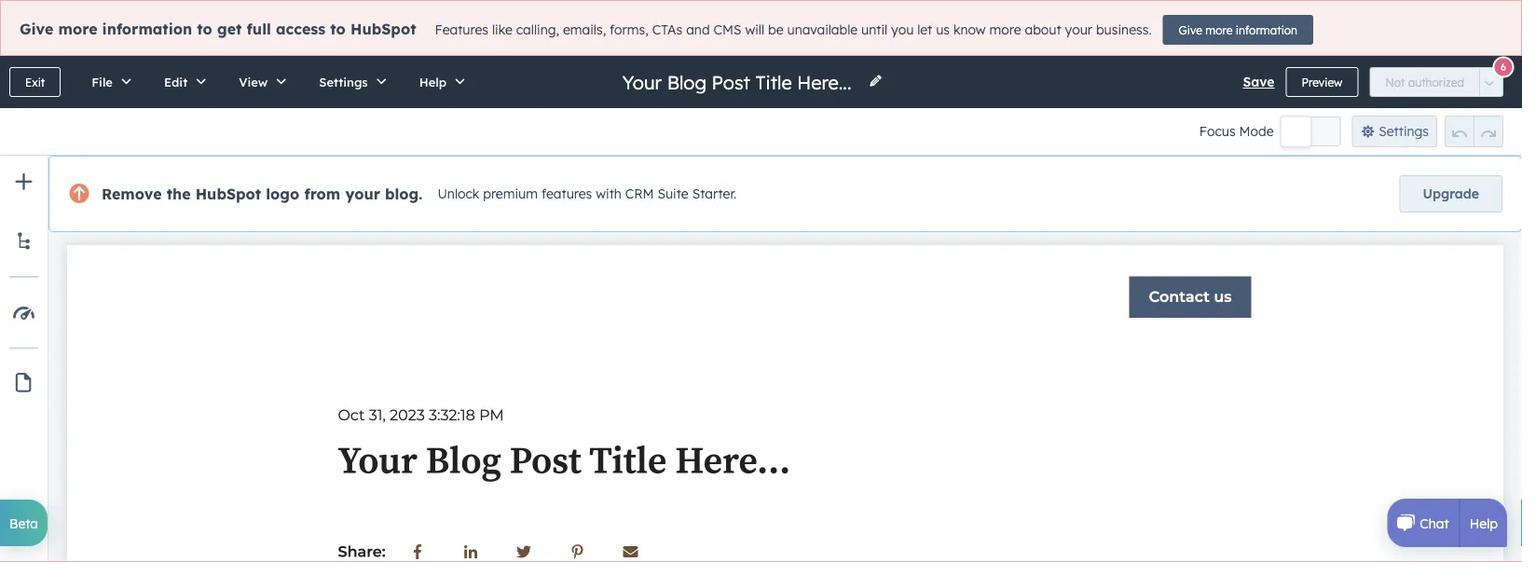 Task type: describe. For each thing, give the bounding box(es) containing it.
0 horizontal spatial hubspot
[[196, 185, 261, 203]]

until
[[862, 22, 888, 38]]

features
[[435, 22, 489, 38]]

1 horizontal spatial settings button
[[1353, 116, 1438, 147]]

edit button
[[144, 56, 219, 108]]

starter.
[[693, 186, 737, 202]]

suite
[[658, 186, 689, 202]]

1 horizontal spatial more
[[990, 22, 1022, 38]]

give more information link
[[1163, 15, 1314, 45]]

0 vertical spatial your
[[1066, 22, 1093, 38]]

you
[[892, 22, 914, 38]]

0 horizontal spatial settings button
[[300, 56, 400, 108]]

cms
[[714, 22, 742, 38]]

1 horizontal spatial settings
[[1379, 123, 1430, 139]]

forms,
[[610, 22, 649, 38]]

emails,
[[563, 22, 606, 38]]

features like calling, emails, forms, ctas and cms will be unavailable until you let us know more about your business.
[[435, 22, 1152, 38]]

6
[[1501, 61, 1507, 74]]

us
[[936, 22, 950, 38]]

1 horizontal spatial help
[[1470, 515, 1499, 531]]

access
[[276, 20, 326, 38]]

about
[[1025, 22, 1062, 38]]

more for give more information
[[1206, 23, 1233, 37]]

calling,
[[516, 22, 560, 38]]

file button
[[72, 56, 144, 108]]

ctas
[[653, 22, 683, 38]]

preview button
[[1287, 67, 1359, 97]]

edit
[[164, 74, 188, 90]]

beta
[[9, 515, 38, 531]]

beta button
[[0, 500, 48, 546]]

1 to from the left
[[197, 20, 213, 38]]

unlock
[[438, 186, 480, 202]]

blog.
[[385, 185, 423, 203]]

logo
[[266, 185, 300, 203]]

not
[[1386, 75, 1406, 89]]

let
[[918, 22, 933, 38]]

not authorized
[[1386, 75, 1465, 89]]

with
[[596, 186, 622, 202]]

authorized
[[1409, 75, 1465, 89]]

focus mode
[[1200, 123, 1275, 139]]

save button
[[1244, 71, 1275, 93]]

upgrade
[[1424, 186, 1480, 202]]

help inside button
[[419, 74, 447, 90]]



Task type: vqa. For each thing, say whether or not it's contained in the screenshot.
Send me an example BUTTON to the bottom
no



Task type: locate. For each thing, give the bounding box(es) containing it.
settings button down "not"
[[1353, 116, 1438, 147]]

your
[[1066, 22, 1093, 38], [345, 185, 380, 203]]

upgrade link
[[1400, 175, 1503, 213]]

0 horizontal spatial information
[[102, 20, 192, 38]]

remove the hubspot logo from your blog.
[[102, 185, 423, 203]]

premium
[[483, 186, 538, 202]]

view
[[239, 74, 268, 90]]

exit link
[[9, 67, 61, 97]]

preview
[[1302, 75, 1343, 89]]

settings
[[319, 74, 368, 90], [1379, 123, 1430, 139]]

0 horizontal spatial to
[[197, 20, 213, 38]]

file
[[92, 74, 113, 90]]

hubspot
[[351, 20, 416, 38], [196, 185, 261, 203]]

1 horizontal spatial to
[[330, 20, 346, 38]]

your right from
[[345, 185, 380, 203]]

settings down access
[[319, 74, 368, 90]]

chat
[[1421, 515, 1450, 531]]

0 horizontal spatial settings
[[319, 74, 368, 90]]

0 horizontal spatial help
[[419, 74, 447, 90]]

to right access
[[330, 20, 346, 38]]

save
[[1244, 74, 1275, 90]]

1 horizontal spatial hubspot
[[351, 20, 416, 38]]

help button
[[400, 56, 478, 108]]

hubspot right the the at the top left of the page
[[196, 185, 261, 203]]

0 vertical spatial settings
[[319, 74, 368, 90]]

information up edit
[[102, 20, 192, 38]]

give more information to get full access to hubspot
[[20, 20, 416, 38]]

remove
[[102, 185, 162, 203]]

crm
[[626, 186, 654, 202]]

full
[[247, 20, 271, 38]]

give for give more information
[[1179, 23, 1203, 37]]

from
[[304, 185, 341, 203]]

2 to from the left
[[330, 20, 346, 38]]

unavailable
[[788, 22, 858, 38]]

0 horizontal spatial more
[[58, 20, 97, 38]]

business.
[[1097, 22, 1152, 38]]

focus
[[1200, 123, 1236, 139]]

will
[[746, 22, 765, 38]]

focus mode element
[[1282, 117, 1342, 146]]

1 vertical spatial settings
[[1379, 123, 1430, 139]]

1 vertical spatial help
[[1470, 515, 1499, 531]]

0 vertical spatial help
[[419, 74, 447, 90]]

be
[[768, 22, 784, 38]]

0 horizontal spatial give
[[20, 20, 54, 38]]

None field
[[621, 69, 857, 95]]

help down "features"
[[419, 74, 447, 90]]

settings button down access
[[300, 56, 400, 108]]

settings button
[[300, 56, 400, 108], [1353, 116, 1438, 147]]

group
[[1445, 116, 1504, 147]]

0 vertical spatial settings button
[[300, 56, 400, 108]]

help right chat
[[1470, 515, 1499, 531]]

like
[[492, 22, 513, 38]]

information inside give more information link
[[1236, 23, 1298, 37]]

your right about
[[1066, 22, 1093, 38]]

give inside give more information link
[[1179, 23, 1203, 37]]

get
[[217, 20, 242, 38]]

features
[[542, 186, 592, 202]]

1 horizontal spatial your
[[1066, 22, 1093, 38]]

to
[[197, 20, 213, 38], [330, 20, 346, 38]]

1 vertical spatial settings button
[[1353, 116, 1438, 147]]

information for give more information to get full access to hubspot
[[102, 20, 192, 38]]

information up the save
[[1236, 23, 1298, 37]]

give
[[20, 20, 54, 38], [1179, 23, 1203, 37]]

hubspot up help button
[[351, 20, 416, 38]]

and
[[687, 22, 710, 38]]

more
[[58, 20, 97, 38], [990, 22, 1022, 38], [1206, 23, 1233, 37]]

1 vertical spatial your
[[345, 185, 380, 203]]

give for give more information to get full access to hubspot
[[20, 20, 54, 38]]

mode
[[1240, 123, 1275, 139]]

not authorized group
[[1370, 67, 1504, 97]]

know
[[954, 22, 986, 38]]

view button
[[219, 56, 300, 108]]

give right business.
[[1179, 23, 1203, 37]]

1 vertical spatial hubspot
[[196, 185, 261, 203]]

unlock premium features with crm suite starter.
[[438, 186, 737, 202]]

not authorized button
[[1370, 67, 1481, 97]]

more for give more information to get full access to hubspot
[[58, 20, 97, 38]]

2 horizontal spatial more
[[1206, 23, 1233, 37]]

1 horizontal spatial information
[[1236, 23, 1298, 37]]

exit
[[25, 75, 45, 89]]

give more information
[[1179, 23, 1298, 37]]

information
[[102, 20, 192, 38], [1236, 23, 1298, 37]]

0 vertical spatial hubspot
[[351, 20, 416, 38]]

settings down "not"
[[1379, 123, 1430, 139]]

1 horizontal spatial give
[[1179, 23, 1203, 37]]

help
[[419, 74, 447, 90], [1470, 515, 1499, 531]]

0 horizontal spatial your
[[345, 185, 380, 203]]

information for give more information
[[1236, 23, 1298, 37]]

to left get
[[197, 20, 213, 38]]

give up exit link
[[20, 20, 54, 38]]

the
[[167, 185, 191, 203]]



